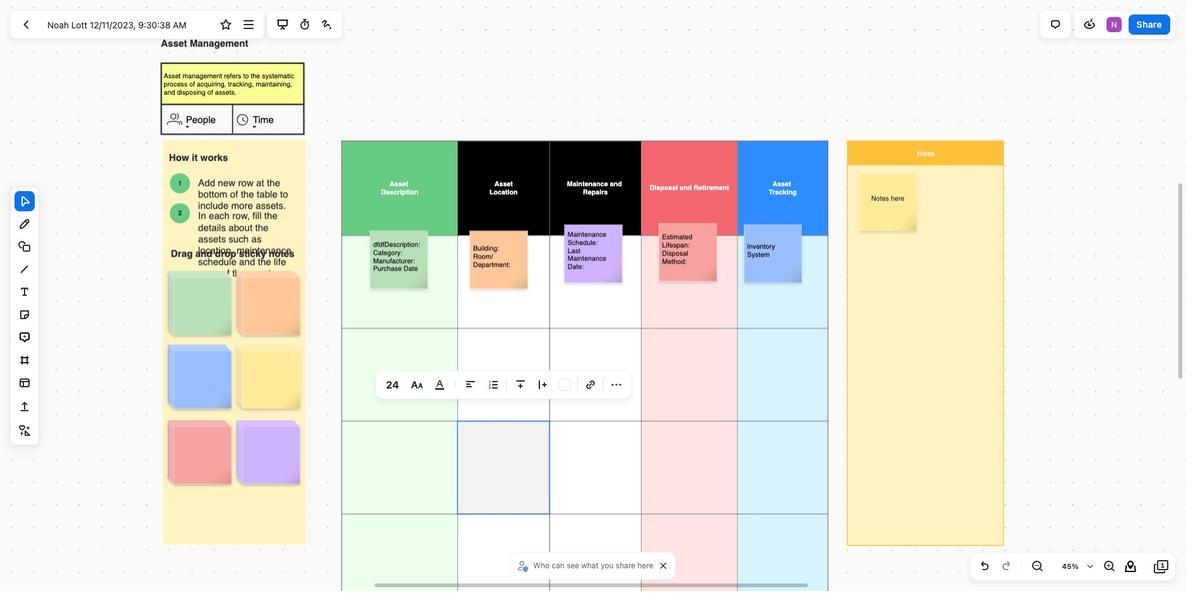Task type: locate. For each thing, give the bounding box(es) containing it.
add column element
[[533, 375, 553, 395]]

comment panel image
[[1048, 17, 1063, 32]]

link image
[[583, 377, 598, 392]]

more options image
[[241, 17, 256, 32]]

share button
[[1129, 15, 1170, 35]]

timer image
[[297, 17, 312, 32]]

more tools image
[[17, 423, 32, 439]]

present image
[[275, 17, 290, 32]]

who can see what you share here
[[533, 561, 653, 570]]

zoom out image
[[1030, 559, 1045, 574]]

list image
[[486, 377, 501, 392]]

all eyes on me image
[[1082, 17, 1097, 32]]

undo image
[[977, 559, 992, 574]]

see
[[567, 561, 579, 570]]

who can see what you share here button
[[516, 556, 657, 575]]



Task type: vqa. For each thing, say whether or not it's contained in the screenshot.
Format Styles icon
yes



Task type: describe. For each thing, give the bounding box(es) containing it.
Document name text field
[[38, 15, 214, 35]]

can
[[552, 561, 565, 570]]

format styles image
[[409, 377, 424, 393]]

what
[[581, 561, 599, 570]]

%
[[1072, 562, 1079, 570]]

upload image
[[17, 399, 32, 415]]

you
[[601, 561, 614, 570]]

more image
[[609, 377, 624, 392]]

share
[[1137, 19, 1162, 29]]

45
[[1062, 562, 1072, 570]]

templates image
[[17, 375, 32, 391]]

here
[[638, 561, 653, 570]]

share
[[616, 561, 635, 570]]

dashboard image
[[18, 17, 33, 32]]

who
[[533, 561, 550, 570]]

add row element
[[510, 375, 530, 395]]

add row image
[[513, 377, 528, 392]]

zoom in image
[[1102, 559, 1117, 574]]

laser image
[[319, 17, 334, 32]]

45 %
[[1062, 562, 1079, 570]]

24 button
[[381, 375, 404, 395]]

add column image
[[535, 377, 551, 392]]

fill menu item
[[558, 379, 571, 391]]

text align image
[[463, 377, 478, 392]]

mini map image
[[1123, 559, 1138, 574]]

24
[[386, 379, 399, 390]]

star this whiteboard image
[[219, 17, 234, 32]]

text color image
[[432, 377, 447, 392]]

pages image
[[1154, 559, 1169, 574]]



